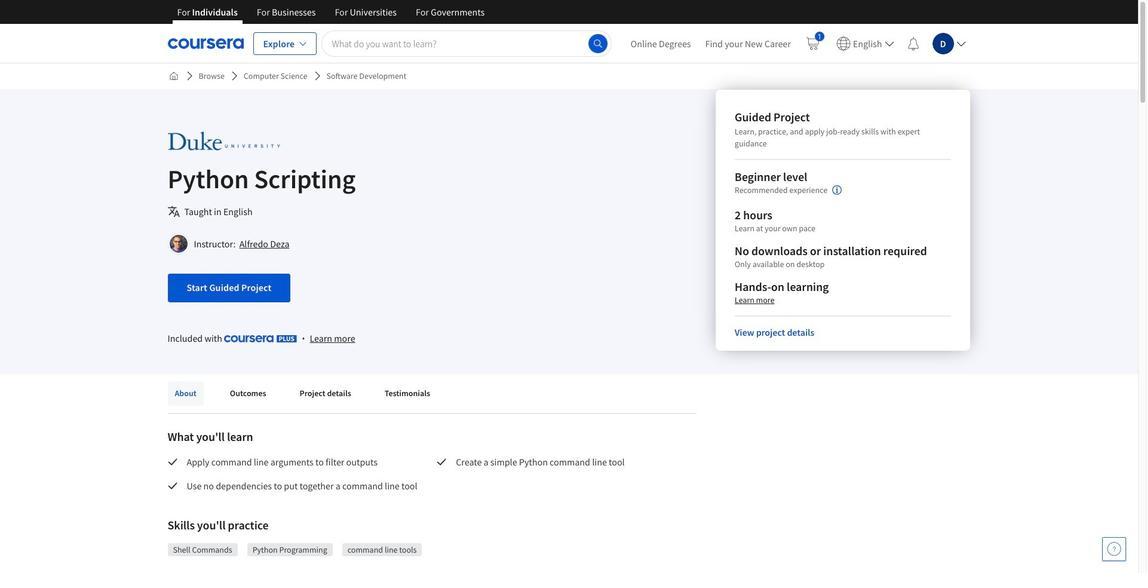 Task type: vqa. For each thing, say whether or not it's contained in the screenshot.
Regular
no



Task type: locate. For each thing, give the bounding box(es) containing it.
alfredo deza image
[[169, 235, 187, 253]]

None search field
[[322, 30, 612, 56]]

coursera image
[[168, 34, 244, 53]]

learn more about hands-on learning element
[[735, 294, 775, 306]]

duke university image
[[168, 127, 280, 154]]

help center image
[[1108, 542, 1122, 556]]

information about difficulty level pre-requisites. image
[[833, 185, 842, 195]]

menu
[[624, 24, 971, 63]]



Task type: describe. For each thing, give the bounding box(es) containing it.
home image
[[169, 71, 178, 81]]

shopping cart: 1 item element
[[806, 31, 825, 51]]

banner navigation
[[168, 0, 494, 33]]

coursera plus image
[[224, 335, 297, 343]]

What do you want to learn? text field
[[322, 30, 612, 56]]



